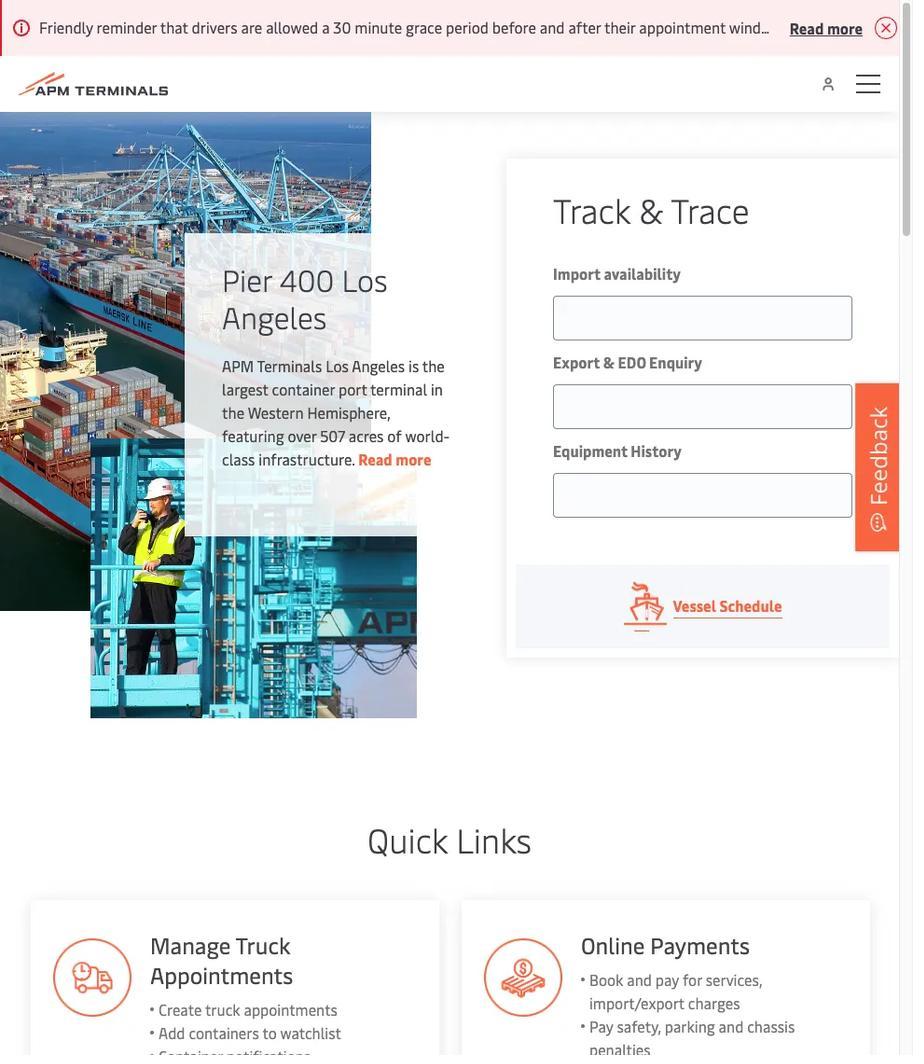 Task type: describe. For each thing, give the bounding box(es) containing it.
history
[[631, 440, 682, 461]]

track & trace
[[553, 187, 750, 232]]

infrastructure.
[[259, 449, 355, 469]]

charges
[[688, 993, 740, 1013]]

equipment
[[553, 440, 628, 461]]

payments
[[650, 930, 750, 960]]

pier 400 los angeles
[[222, 259, 388, 337]]

la secondary image
[[90, 439, 417, 719]]

import availability
[[553, 263, 681, 284]]

more for read more link
[[396, 449, 432, 469]]

truck
[[235, 930, 290, 960]]

acres
[[349, 426, 384, 446]]

add
[[158, 1023, 184, 1043]]

quick links
[[368, 817, 532, 862]]

read for read more button
[[790, 17, 824, 38]]

availability
[[604, 263, 681, 284]]

read for read more link
[[359, 449, 393, 469]]

close alert image
[[875, 17, 897, 39]]

pay
[[589, 1016, 613, 1037]]

400
[[280, 259, 334, 300]]

0 vertical spatial the
[[423, 356, 445, 376]]

container
[[272, 379, 335, 399]]

manage truck appointments
[[149, 930, 292, 990]]

read more button
[[790, 16, 863, 39]]

appointments
[[243, 999, 337, 1020]]

penalties
[[589, 1040, 650, 1055]]

terminal
[[371, 379, 427, 399]]

feedback button
[[856, 383, 902, 551]]

more for read more button
[[828, 17, 863, 38]]

western
[[248, 402, 304, 423]]

vessel schedule
[[673, 595, 782, 616]]

manage
[[149, 930, 230, 960]]

containers
[[188, 1023, 258, 1043]]

track
[[553, 187, 631, 232]]

in
[[431, 379, 443, 399]]

angeles for terminals
[[352, 356, 405, 376]]

equipment history
[[553, 440, 682, 461]]

read more link
[[359, 449, 432, 469]]

& for edo
[[603, 352, 615, 372]]

vessel schedule link
[[516, 565, 890, 649]]

is
[[409, 356, 419, 376]]

schedule
[[720, 595, 782, 616]]

vessel
[[673, 595, 717, 616]]

watchlist
[[279, 1023, 341, 1043]]

507
[[320, 426, 345, 446]]

los for 400
[[342, 259, 388, 300]]

tariffs - 131 image
[[484, 939, 562, 1017]]

quick
[[368, 817, 448, 862]]

export
[[553, 352, 600, 372]]

truck
[[204, 999, 239, 1020]]

0 vertical spatial and
[[627, 970, 652, 990]]



Task type: vqa. For each thing, say whether or not it's contained in the screenshot.
Read More corresponding to Read more LINK
yes



Task type: locate. For each thing, give the bounding box(es) containing it.
1 vertical spatial angeles
[[352, 356, 405, 376]]

1 horizontal spatial and
[[719, 1016, 744, 1037]]

los inside the pier 400 los angeles
[[342, 259, 388, 300]]

read down acres
[[359, 449, 393, 469]]

the down largest on the left
[[222, 402, 245, 423]]

more left 'close alert' icon
[[828, 17, 863, 38]]

1 vertical spatial more
[[396, 449, 432, 469]]

port
[[339, 379, 367, 399]]

the
[[423, 356, 445, 376], [222, 402, 245, 423]]

0 vertical spatial more
[[828, 17, 863, 38]]

for
[[683, 970, 702, 990]]

0 horizontal spatial the
[[222, 402, 245, 423]]

los angeles pier 400 image
[[0, 112, 371, 611]]

chassis
[[747, 1016, 795, 1037]]

services,
[[706, 970, 762, 990]]

over
[[288, 426, 317, 446]]

read
[[790, 17, 824, 38], [359, 449, 393, 469]]

featuring
[[222, 426, 284, 446]]

enquiry
[[650, 352, 703, 372]]

more
[[828, 17, 863, 38], [396, 449, 432, 469]]

& left trace on the right top of page
[[639, 187, 664, 232]]

1 horizontal spatial the
[[423, 356, 445, 376]]

edo
[[618, 352, 646, 372]]

apm
[[222, 356, 254, 376]]

read more down of at left top
[[359, 449, 432, 469]]

0 horizontal spatial &
[[603, 352, 615, 372]]

& for trace
[[639, 187, 664, 232]]

import/export
[[589, 993, 684, 1013]]

0 horizontal spatial and
[[627, 970, 652, 990]]

0 vertical spatial angeles
[[222, 297, 327, 337]]

0 horizontal spatial read
[[359, 449, 393, 469]]

parking
[[665, 1016, 715, 1037]]

world-
[[405, 426, 450, 446]]

online payments book and pay for services, import/export charges pay safety, parking and chassis penalties
[[581, 930, 795, 1055]]

1 vertical spatial read
[[359, 449, 393, 469]]

angeles
[[222, 297, 327, 337], [352, 356, 405, 376]]

more inside read more button
[[828, 17, 863, 38]]

& left edo
[[603, 352, 615, 372]]

read more for read more button
[[790, 17, 863, 38]]

pier
[[222, 259, 272, 300]]

appointments
[[149, 960, 292, 990]]

safety,
[[617, 1016, 661, 1037]]

book
[[589, 970, 623, 990]]

largest
[[222, 379, 268, 399]]

hemisphere,
[[307, 402, 391, 423]]

&
[[639, 187, 664, 232], [603, 352, 615, 372]]

and down charges at the bottom right of page
[[719, 1016, 744, 1037]]

1 vertical spatial los
[[326, 356, 349, 376]]

0 horizontal spatial read more
[[359, 449, 432, 469]]

los right 400
[[342, 259, 388, 300]]

apm terminals los angeles is the largest container port terminal in the western hemisphere, featuring over 507 acres of world- class infrastructure.
[[222, 356, 450, 469]]

manager truck appointments - 53 image
[[52, 939, 131, 1017]]

and up import/export
[[627, 970, 652, 990]]

read more
[[790, 17, 863, 38], [359, 449, 432, 469]]

read inside button
[[790, 17, 824, 38]]

import
[[553, 263, 601, 284]]

angeles up terminals
[[222, 297, 327, 337]]

read more for read more link
[[359, 449, 432, 469]]

0 vertical spatial &
[[639, 187, 664, 232]]

1 vertical spatial and
[[719, 1016, 744, 1037]]

1 horizontal spatial &
[[639, 187, 664, 232]]

angeles for 400
[[222, 297, 327, 337]]

0 vertical spatial los
[[342, 259, 388, 300]]

1 vertical spatial the
[[222, 402, 245, 423]]

0 vertical spatial read
[[790, 17, 824, 38]]

angeles inside apm terminals los angeles is the largest container port terminal in the western hemisphere, featuring over 507 acres of world- class infrastructure.
[[352, 356, 405, 376]]

trace
[[671, 187, 750, 232]]

to
[[262, 1023, 276, 1043]]

1 horizontal spatial read more
[[790, 17, 863, 38]]

export & edo enquiry
[[553, 352, 703, 372]]

create truck appointments add containers to watchlist
[[158, 999, 341, 1043]]

0 horizontal spatial more
[[396, 449, 432, 469]]

and
[[627, 970, 652, 990], [719, 1016, 744, 1037]]

1 horizontal spatial more
[[828, 17, 863, 38]]

terminals
[[257, 356, 322, 376]]

angeles up terminal
[[352, 356, 405, 376]]

feedback
[[863, 406, 894, 505]]

pay
[[655, 970, 679, 990]]

1 vertical spatial &
[[603, 352, 615, 372]]

the right is
[[423, 356, 445, 376]]

1 horizontal spatial read
[[790, 17, 824, 38]]

los inside apm terminals los angeles is the largest container port terminal in the western hemisphere, featuring over 507 acres of world- class infrastructure.
[[326, 356, 349, 376]]

1 vertical spatial read more
[[359, 449, 432, 469]]

los
[[342, 259, 388, 300], [326, 356, 349, 376]]

class
[[222, 449, 255, 469]]

online
[[581, 930, 645, 960]]

read more left 'close alert' icon
[[790, 17, 863, 38]]

los for terminals
[[326, 356, 349, 376]]

los up port
[[326, 356, 349, 376]]

links
[[457, 817, 532, 862]]

angeles inside the pier 400 los angeles
[[222, 297, 327, 337]]

of
[[388, 426, 402, 446]]

create
[[158, 999, 201, 1020]]

1 horizontal spatial angeles
[[352, 356, 405, 376]]

0 vertical spatial read more
[[790, 17, 863, 38]]

more down world-
[[396, 449, 432, 469]]

0 horizontal spatial angeles
[[222, 297, 327, 337]]

read left 'close alert' icon
[[790, 17, 824, 38]]



